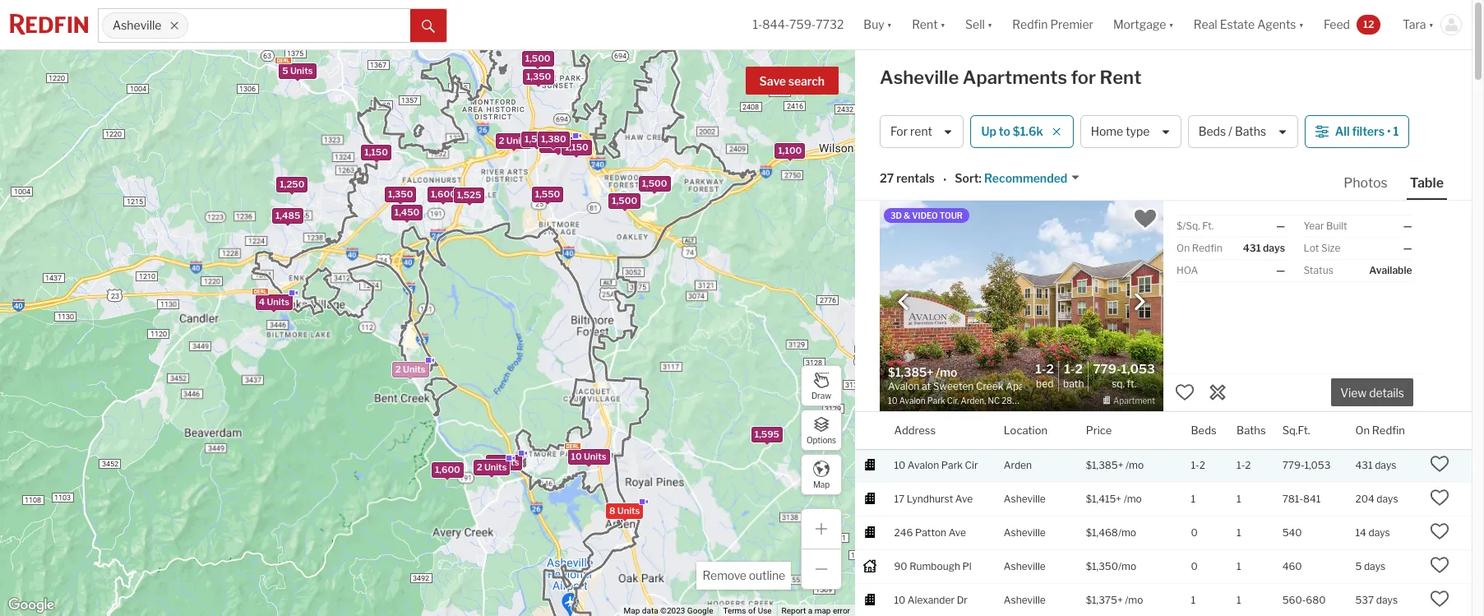Task type: describe. For each thing, give the bounding box(es) containing it.
on redfin button
[[1356, 412, 1406, 449]]

days for 560-680
[[1377, 594, 1399, 606]]

favorite this home image for 537 days
[[1431, 589, 1451, 608]]

0 horizontal spatial 1,500
[[525, 52, 551, 64]]

537
[[1356, 594, 1375, 606]]

submit search image
[[422, 20, 435, 33]]

status
[[1304, 264, 1334, 276]]

for rent
[[891, 125, 933, 139]]

remove up to $1.6k image
[[1052, 127, 1062, 137]]

27 rentals •
[[880, 171, 947, 186]]

map button
[[801, 454, 842, 495]]

2 1-2 from the left
[[1237, 459, 1252, 471]]

0 vertical spatial 431
[[1244, 242, 1262, 254]]

arden
[[1004, 459, 1033, 471]]

lyndhurst
[[907, 492, 954, 505]]

to
[[999, 125, 1011, 139]]

baths inside button
[[1236, 125, 1267, 139]]

8 units
[[610, 505, 640, 517]]

14
[[1356, 526, 1367, 539]]

:
[[979, 171, 982, 185]]

204
[[1356, 492, 1375, 505]]

779-1,053 sq. ft.
[[1094, 362, 1156, 390]]

• for 27 rentals •
[[944, 172, 947, 186]]

baths button
[[1237, 412, 1267, 449]]

560-
[[1283, 594, 1307, 606]]

560-680
[[1283, 594, 1327, 606]]

rent
[[911, 125, 933, 139]]

1 horizontal spatial rent
[[1100, 67, 1142, 88]]

1 left 781-
[[1237, 492, 1242, 505]]

rent inside dropdown button
[[912, 18, 938, 32]]

1 horizontal spatial 1,150
[[565, 141, 589, 153]]

4 units
[[259, 296, 290, 308]]

$1,468
[[1087, 526, 1119, 539]]

460
[[1283, 560, 1303, 572]]

1 horizontal spatial 431 days
[[1356, 459, 1397, 471]]

redfin inside button
[[1373, 423, 1406, 436]]

days for 781-841
[[1377, 492, 1399, 505]]

park
[[942, 459, 963, 471]]

type
[[1126, 125, 1151, 139]]

1 horizontal spatial 1,500
[[612, 195, 638, 206]]

report a map error
[[782, 606, 851, 615]]

map for map
[[814, 479, 830, 489]]

540
[[1283, 526, 1303, 539]]

next button image
[[1132, 293, 1148, 310]]

home type button
[[1081, 115, 1182, 148]]

12
[[1364, 18, 1375, 30]]

favorite button checkbox
[[1132, 205, 1160, 233]]

5 days
[[1356, 560, 1386, 572]]

mortgage ▾ button
[[1114, 0, 1175, 49]]

1 vertical spatial 1,600
[[435, 464, 461, 475]]

▾ for buy ▾
[[887, 18, 893, 32]]

asheville apartments for rent
[[880, 67, 1142, 88]]

759-
[[790, 18, 816, 32]]

5 units
[[282, 65, 313, 76]]

10 for 10 alexander dr
[[895, 594, 906, 606]]

report
[[782, 606, 806, 615]]

0 vertical spatial favorite this home image
[[1176, 382, 1195, 402]]

favorite this home image for 779-1,053
[[1431, 454, 1451, 474]]

ave for 17 lyndhurst ave
[[956, 492, 973, 505]]

/mo for $1,385+ /mo
[[1126, 459, 1144, 471]]

lot size
[[1304, 242, 1341, 254]]

photo of 10 avalon park cir, arden, nc 28704 image
[[880, 201, 1164, 411]]

terms of use
[[723, 606, 772, 615]]

days left lot
[[1264, 242, 1286, 254]]

sell ▾
[[966, 18, 993, 32]]

cir
[[966, 459, 979, 471]]

buy
[[864, 18, 885, 32]]

1 vertical spatial 431
[[1356, 459, 1374, 471]]

bath
[[1064, 378, 1085, 390]]

filters
[[1353, 125, 1385, 139]]

27
[[880, 171, 895, 185]]

1 down beds button
[[1192, 492, 1196, 505]]

address
[[895, 423, 936, 436]]

days for 460
[[1365, 560, 1386, 572]]

report a map error link
[[782, 606, 851, 615]]

sort :
[[955, 171, 982, 185]]

rumbough
[[910, 560, 961, 572]]

photos
[[1344, 175, 1389, 191]]

1- for bed
[[1036, 362, 1047, 377]]

days for 779-1,053
[[1376, 459, 1397, 471]]

0 for $1,350 /mo
[[1192, 560, 1198, 572]]

tara ▾
[[1404, 18, 1435, 32]]

$1,350
[[1087, 560, 1119, 572]]

recommended button
[[982, 171, 1081, 186]]

tour
[[940, 211, 963, 220]]

1,595
[[755, 429, 780, 440]]

tara
[[1404, 18, 1427, 32]]

1 vertical spatial 1,500
[[642, 178, 668, 189]]

patton
[[916, 526, 947, 539]]

draw button
[[801, 365, 842, 406]]

10 alexander dr
[[895, 594, 968, 606]]

alexander
[[908, 594, 955, 606]]

14 days
[[1356, 526, 1391, 539]]

779- for 779-1,053
[[1283, 459, 1305, 471]]

&
[[904, 211, 911, 220]]

/
[[1229, 125, 1233, 139]]

1-2 bath
[[1064, 362, 1085, 390]]

0 vertical spatial 1,600
[[431, 189, 456, 200]]

$/sq.
[[1177, 220, 1201, 232]]

$1,375+
[[1087, 594, 1123, 606]]

premier
[[1051, 18, 1094, 32]]

10 for 10 units
[[571, 450, 582, 462]]

8
[[610, 505, 616, 517]]

a
[[808, 606, 813, 615]]

10 units
[[571, 450, 607, 462]]

feed
[[1325, 18, 1351, 32]]

1 vertical spatial 1,550
[[535, 188, 560, 199]]

/mo for $1,415+ /mo
[[1124, 492, 1143, 505]]

map
[[815, 606, 831, 615]]

asheville for 246 patton ave
[[1004, 526, 1046, 539]]

of
[[749, 606, 756, 615]]

— left status
[[1277, 264, 1286, 276]]

$1.6k
[[1013, 125, 1044, 139]]

▾ for tara ▾
[[1429, 18, 1435, 32]]

0 vertical spatial 1,550
[[525, 133, 550, 145]]

sq.ft. button
[[1283, 412, 1311, 449]]

— for built
[[1404, 220, 1413, 232]]

remove
[[703, 568, 747, 582]]

remove outline button
[[697, 562, 791, 590]]

view
[[1341, 386, 1368, 400]]

rent ▾
[[912, 18, 946, 32]]



Task type: locate. For each thing, give the bounding box(es) containing it.
up
[[982, 125, 997, 139]]

favorite this home image right the 204 days
[[1431, 488, 1451, 507]]

/mo right '$1,385+' on the right bottom of the page
[[1126, 459, 1144, 471]]

0 vertical spatial baths
[[1236, 125, 1267, 139]]

address button
[[895, 412, 936, 449]]

favorite this home image for 5 days
[[1431, 555, 1451, 575]]

1 vertical spatial 431 days
[[1356, 459, 1397, 471]]

view details button
[[1332, 379, 1414, 407]]

favorite this home image right 537 days
[[1431, 589, 1451, 608]]

1 right $1,375+ /mo
[[1192, 594, 1196, 606]]

779- inside 779-1,053 sq. ft.
[[1094, 362, 1122, 377]]

options button
[[801, 410, 842, 451]]

2 0 from the top
[[1192, 560, 1198, 572]]

favorite this home image
[[1176, 382, 1195, 402], [1431, 454, 1451, 474], [1431, 521, 1451, 541]]

beds left /
[[1199, 125, 1227, 139]]

431 days left lot
[[1244, 242, 1286, 254]]

1 vertical spatial favorite this home image
[[1431, 454, 1451, 474]]

0 vertical spatial on
[[1177, 242, 1191, 254]]

246
[[895, 526, 913, 539]]

None search field
[[189, 9, 411, 42]]

1,525
[[457, 190, 482, 201]]

0 vertical spatial 1,053
[[1122, 362, 1156, 377]]

1,350 up 1,380
[[526, 71, 551, 83]]

17
[[895, 492, 905, 505]]

terms
[[723, 606, 747, 615]]

5 for 5 units
[[282, 65, 288, 76]]

• left sort
[[944, 172, 947, 186]]

90
[[895, 560, 908, 572]]

1 0 from the top
[[1192, 526, 1198, 539]]

available
[[1370, 264, 1413, 276]]

1,550
[[525, 133, 550, 145], [535, 188, 560, 199]]

on redfin down $/sq. ft.
[[1177, 242, 1223, 254]]

246 patton ave
[[895, 526, 967, 539]]

asheville for 90 rumbough pl
[[1004, 560, 1046, 572]]

options
[[807, 435, 837, 445]]

search
[[789, 74, 825, 88]]

map down options
[[814, 479, 830, 489]]

data
[[642, 606, 659, 615]]

1 horizontal spatial •
[[1388, 125, 1392, 139]]

0 vertical spatial ft.
[[1203, 220, 1214, 232]]

6 ▾ from the left
[[1429, 18, 1435, 32]]

days right 537
[[1377, 594, 1399, 606]]

0 horizontal spatial 1,350
[[388, 188, 413, 200]]

up to $1.6k button
[[971, 115, 1074, 148]]

1 horizontal spatial ft.
[[1203, 220, 1214, 232]]

ave right lyndhurst
[[956, 492, 973, 505]]

1 vertical spatial 779-
[[1283, 459, 1305, 471]]

previous button image
[[896, 293, 912, 310]]

0 vertical spatial rent
[[912, 18, 938, 32]]

2 favorite this home image from the top
[[1431, 555, 1451, 575]]

1,150
[[565, 141, 589, 153], [365, 147, 388, 158]]

on inside on redfin button
[[1356, 423, 1371, 436]]

1 vertical spatial 1,350
[[388, 188, 413, 200]]

1,053 inside 779-1,053 sq. ft.
[[1122, 362, 1156, 377]]

recommended
[[985, 171, 1068, 185]]

map inside button
[[814, 479, 830, 489]]

0 vertical spatial favorite this home image
[[1431, 488, 1451, 507]]

3 favorite this home image from the top
[[1431, 589, 1451, 608]]

ave for 246 patton ave
[[949, 526, 967, 539]]

2 inside 1-2 bed
[[1047, 362, 1055, 377]]

1 right filters
[[1394, 125, 1400, 139]]

real estate agents ▾ button
[[1185, 0, 1315, 49]]

days for 540
[[1369, 526, 1391, 539]]

1 vertical spatial favorite this home image
[[1431, 555, 1451, 575]]

1-2 bed
[[1036, 362, 1055, 390]]

0 vertical spatial on redfin
[[1177, 242, 1223, 254]]

1,485
[[276, 210, 300, 221]]

photos button
[[1341, 174, 1407, 198]]

0 horizontal spatial 1-2
[[1192, 459, 1206, 471]]

beds for beds
[[1192, 423, 1217, 436]]

all
[[1336, 125, 1350, 139]]

1 vertical spatial •
[[944, 172, 947, 186]]

▾ right agents
[[1299, 18, 1305, 32]]

▾ for rent ▾
[[941, 18, 946, 32]]

outline
[[749, 568, 786, 582]]

hoa
[[1177, 264, 1199, 276]]

1,053 for 779-1,053
[[1305, 459, 1331, 471]]

0 vertical spatial redfin
[[1013, 18, 1048, 32]]

ave
[[956, 492, 973, 505], [949, 526, 967, 539]]

/mo
[[1126, 459, 1144, 471], [1124, 492, 1143, 505], [1119, 526, 1137, 539], [1119, 560, 1137, 572], [1126, 594, 1144, 606]]

draw
[[812, 390, 832, 400]]

remove asheville image
[[170, 21, 180, 30]]

redfin left "premier" in the right of the page
[[1013, 18, 1048, 32]]

0 vertical spatial map
[[814, 479, 830, 489]]

/mo for $1,375+ /mo
[[1126, 594, 1144, 606]]

home type
[[1091, 125, 1151, 139]]

1 left 540
[[1237, 526, 1242, 539]]

1,100
[[779, 145, 802, 157]]

— down table button
[[1404, 220, 1413, 232]]

map for map data ©2023 google
[[624, 606, 640, 615]]

favorite this home image for 204 days
[[1431, 488, 1451, 507]]

0 horizontal spatial 1,150
[[365, 147, 388, 158]]

apartments
[[963, 67, 1068, 88]]

▾ right sell
[[988, 18, 993, 32]]

1 horizontal spatial 1,350
[[526, 71, 551, 83]]

0 horizontal spatial on redfin
[[1177, 242, 1223, 254]]

• inside all filters • 1 button
[[1388, 125, 1392, 139]]

2 horizontal spatial 1,500
[[642, 178, 668, 189]]

sell ▾ button
[[956, 0, 1003, 49]]

0 vertical spatial beds
[[1199, 125, 1227, 139]]

1- left 759-
[[753, 18, 763, 32]]

mortgage ▾
[[1114, 18, 1175, 32]]

5
[[282, 65, 288, 76], [1356, 560, 1363, 572]]

1 vertical spatial ft.
[[1128, 378, 1137, 390]]

779- for 779-1,053 sq. ft.
[[1094, 362, 1122, 377]]

1 vertical spatial baths
[[1237, 423, 1267, 436]]

1-
[[753, 18, 763, 32], [1036, 362, 1047, 377], [1065, 362, 1076, 377], [1192, 459, 1200, 471], [1237, 459, 1246, 471]]

1- inside 1-2 bed
[[1036, 362, 1047, 377]]

2 vertical spatial redfin
[[1373, 423, 1406, 436]]

on up hoa
[[1177, 242, 1191, 254]]

• inside "27 rentals •"
[[944, 172, 947, 186]]

/mo down $1,415+ /mo
[[1119, 526, 1137, 539]]

bed
[[1037, 378, 1054, 390]]

1 horizontal spatial 779-
[[1283, 459, 1305, 471]]

agents
[[1258, 18, 1297, 32]]

map left data
[[624, 606, 640, 615]]

for
[[1072, 67, 1097, 88]]

beds down x-out this home icon
[[1192, 423, 1217, 436]]

/mo for $1,350 /mo
[[1119, 560, 1137, 572]]

•
[[1388, 125, 1392, 139], [944, 172, 947, 186]]

rent
[[912, 18, 938, 32], [1100, 67, 1142, 88]]

781-
[[1283, 492, 1304, 505]]

▾ left sell
[[941, 18, 946, 32]]

• right filters
[[1388, 125, 1392, 139]]

— left year
[[1277, 220, 1286, 232]]

1 vertical spatial redfin
[[1193, 242, 1223, 254]]

1 1-2 from the left
[[1192, 459, 1206, 471]]

0 vertical spatial 0
[[1192, 526, 1198, 539]]

mortgage ▾ button
[[1104, 0, 1185, 49]]

$1,350 /mo
[[1087, 560, 1137, 572]]

0 horizontal spatial ft.
[[1128, 378, 1137, 390]]

0 horizontal spatial 431
[[1244, 242, 1262, 254]]

/mo up $1,375+ /mo
[[1119, 560, 1137, 572]]

1 horizontal spatial on redfin
[[1356, 423, 1406, 436]]

$1,385+
[[1087, 459, 1124, 471]]

1 left 460
[[1237, 560, 1242, 572]]

2 horizontal spatial redfin
[[1373, 423, 1406, 436]]

1- up bed
[[1036, 362, 1047, 377]]

location button
[[1004, 412, 1048, 449]]

2 vertical spatial favorite this home image
[[1431, 589, 1451, 608]]

779- up sq.
[[1094, 362, 1122, 377]]

1- down beds button
[[1192, 459, 1200, 471]]

1- inside 1-2 bath
[[1065, 362, 1076, 377]]

2 vertical spatial 1,500
[[612, 195, 638, 206]]

1-2
[[1192, 459, 1206, 471], [1237, 459, 1252, 471]]

1 horizontal spatial map
[[814, 479, 830, 489]]

days right 204
[[1377, 492, 1399, 505]]

2 inside 1-2 bath
[[1076, 362, 1083, 377]]

0 vertical spatial ave
[[956, 492, 973, 505]]

0 vertical spatial 431 days
[[1244, 242, 1286, 254]]

1-2 down baths button
[[1237, 459, 1252, 471]]

redfin down the details
[[1373, 423, 1406, 436]]

map region
[[0, 0, 1012, 616]]

price button
[[1087, 412, 1113, 449]]

841
[[1304, 492, 1322, 505]]

2 vertical spatial favorite this home image
[[1431, 521, 1451, 541]]

0 vertical spatial 779-
[[1094, 362, 1122, 377]]

▾ right mortgage
[[1169, 18, 1175, 32]]

google
[[688, 606, 714, 615]]

— for size
[[1404, 242, 1413, 254]]

1 left 560-
[[1237, 594, 1242, 606]]

5 inside map region
[[282, 65, 288, 76]]

beds / baths
[[1199, 125, 1267, 139]]

1,350 up 1,450
[[388, 188, 413, 200]]

0 horizontal spatial •
[[944, 172, 947, 186]]

1 vertical spatial ave
[[949, 526, 967, 539]]

431 up 204
[[1356, 459, 1374, 471]]

0 vertical spatial •
[[1388, 125, 1392, 139]]

rent right for
[[1100, 67, 1142, 88]]

▾ right tara
[[1429, 18, 1435, 32]]

up to $1.6k
[[982, 125, 1044, 139]]

days down on redfin button at the bottom right of page
[[1376, 459, 1397, 471]]

view details link
[[1332, 377, 1414, 407]]

x-out this home image
[[1209, 382, 1228, 402]]

537 days
[[1356, 594, 1399, 606]]

1,053
[[1122, 362, 1156, 377], [1305, 459, 1331, 471]]

rent right buy ▾
[[912, 18, 938, 32]]

0 horizontal spatial map
[[624, 606, 640, 615]]

real
[[1194, 18, 1218, 32]]

— up available
[[1404, 242, 1413, 254]]

1- for 759-
[[753, 18, 763, 32]]

year
[[1304, 220, 1325, 232]]

1- down baths button
[[1237, 459, 1246, 471]]

redfin down $/sq. ft.
[[1193, 242, 1223, 254]]

beds inside button
[[1199, 125, 1227, 139]]

▾ right buy
[[887, 18, 893, 32]]

1 inside button
[[1394, 125, 1400, 139]]

1 vertical spatial map
[[624, 606, 640, 615]]

1 horizontal spatial 1-2
[[1237, 459, 1252, 471]]

0 horizontal spatial rent
[[912, 18, 938, 32]]

779- up 781-
[[1283, 459, 1305, 471]]

▾
[[887, 18, 893, 32], [941, 18, 946, 32], [988, 18, 993, 32], [1169, 18, 1175, 32], [1299, 18, 1305, 32], [1429, 18, 1435, 32]]

favorite this home image
[[1431, 488, 1451, 507], [1431, 555, 1451, 575], [1431, 589, 1451, 608]]

1,600
[[431, 189, 456, 200], [435, 464, 461, 475]]

431
[[1244, 242, 1262, 254], [1356, 459, 1374, 471]]

0 vertical spatial 1,500
[[525, 52, 551, 64]]

0 horizontal spatial redfin
[[1013, 18, 1048, 32]]

ft. right sq.
[[1128, 378, 1137, 390]]

1 vertical spatial beds
[[1192, 423, 1217, 436]]

0 for $1,468 /mo
[[1192, 526, 1198, 539]]

3 ▾ from the left
[[988, 18, 993, 32]]

—
[[1277, 220, 1286, 232], [1404, 220, 1413, 232], [1404, 242, 1413, 254], [1277, 264, 1286, 276]]

1-2 down beds button
[[1192, 459, 1206, 471]]

844-
[[763, 18, 790, 32]]

ft. inside 779-1,053 sq. ft.
[[1128, 378, 1137, 390]]

0 horizontal spatial on
[[1177, 242, 1191, 254]]

1 vertical spatial on redfin
[[1356, 423, 1406, 436]]

4
[[259, 296, 265, 308]]

0 horizontal spatial 431 days
[[1244, 242, 1286, 254]]

1,450
[[395, 206, 420, 218]]

favorite this home image for 540
[[1431, 521, 1451, 541]]

days right 14
[[1369, 526, 1391, 539]]

lot
[[1304, 242, 1320, 254]]

1 horizontal spatial 1,053
[[1305, 459, 1331, 471]]

1,350
[[526, 71, 551, 83], [388, 188, 413, 200]]

• for all filters • 1
[[1388, 125, 1392, 139]]

1 vertical spatial rent
[[1100, 67, 1142, 88]]

▾ for sell ▾
[[988, 18, 993, 32]]

baths
[[1236, 125, 1267, 139], [1237, 423, 1267, 436]]

431 left lot
[[1244, 242, 1262, 254]]

heading
[[888, 364, 1022, 407]]

table button
[[1407, 174, 1448, 200]]

2 ▾ from the left
[[941, 18, 946, 32]]

baths left sq.ft.
[[1237, 423, 1267, 436]]

1 vertical spatial 1,053
[[1305, 459, 1331, 471]]

on redfin down the details
[[1356, 423, 1406, 436]]

204 days
[[1356, 492, 1399, 505]]

asheville for 10 alexander dr
[[1004, 594, 1046, 606]]

favorite this home image right '5 days'
[[1431, 555, 1451, 575]]

1 ▾ from the left
[[887, 18, 893, 32]]

asheville
[[113, 18, 162, 32], [880, 67, 959, 88], [1004, 492, 1046, 505], [1004, 526, 1046, 539], [1004, 560, 1046, 572], [1004, 594, 1046, 606]]

1 vertical spatial 0
[[1192, 560, 1198, 572]]

baths right /
[[1236, 125, 1267, 139]]

1 horizontal spatial redfin
[[1193, 242, 1223, 254]]

431 days up the 204 days
[[1356, 459, 1397, 471]]

1,053 up sq.
[[1122, 362, 1156, 377]]

— for ft.
[[1277, 220, 1286, 232]]

©2023
[[661, 606, 686, 615]]

/mo right $1,415+
[[1124, 492, 1143, 505]]

1 favorite this home image from the top
[[1431, 488, 1451, 507]]

1 horizontal spatial on
[[1356, 423, 1371, 436]]

5 for 5 days
[[1356, 560, 1363, 572]]

1 horizontal spatial 5
[[1356, 560, 1363, 572]]

1,053 for 779-1,053 sq. ft.
[[1122, 362, 1156, 377]]

10 inside map region
[[571, 450, 582, 462]]

ft. right $/sq.
[[1203, 220, 1214, 232]]

beds for beds / baths
[[1199, 125, 1227, 139]]

days up 537 days
[[1365, 560, 1386, 572]]

0 horizontal spatial 1,053
[[1122, 362, 1156, 377]]

4 ▾ from the left
[[1169, 18, 1175, 32]]

ave right patton
[[949, 526, 967, 539]]

favorite button image
[[1132, 205, 1160, 233]]

0 vertical spatial 5
[[282, 65, 288, 76]]

1 horizontal spatial 431
[[1356, 459, 1374, 471]]

0 horizontal spatial 5
[[282, 65, 288, 76]]

/mo right $1,375+
[[1126, 594, 1144, 606]]

redfin inside button
[[1013, 18, 1048, 32]]

0 horizontal spatial 779-
[[1094, 362, 1122, 377]]

▾ for mortgage ▾
[[1169, 18, 1175, 32]]

1- for bath
[[1065, 362, 1076, 377]]

$1,415+ /mo
[[1087, 492, 1143, 505]]

1 vertical spatial 5
[[1356, 560, 1363, 572]]

asheville for 17 lyndhurst ave
[[1004, 492, 1046, 505]]

1 vertical spatial on
[[1356, 423, 1371, 436]]

2 units
[[499, 135, 529, 146], [543, 139, 573, 151], [396, 364, 426, 375], [489, 457, 519, 468], [477, 461, 507, 473]]

5 ▾ from the left
[[1299, 18, 1305, 32]]

0 vertical spatial 1,350
[[526, 71, 551, 83]]

/mo for $1,468 /mo
[[1119, 526, 1137, 539]]

days
[[1264, 242, 1286, 254], [1376, 459, 1397, 471], [1377, 492, 1399, 505], [1369, 526, 1391, 539], [1365, 560, 1386, 572], [1377, 594, 1399, 606]]

$1,375+ /mo
[[1087, 594, 1144, 606]]

on down view
[[1356, 423, 1371, 436]]

10 for 10 avalon park cir
[[895, 459, 906, 471]]

1- up bath
[[1065, 362, 1076, 377]]

google image
[[4, 595, 58, 616]]

1,053 up 841
[[1305, 459, 1331, 471]]



Task type: vqa. For each thing, say whether or not it's contained in the screenshot.
Sq.Ft. button
yes



